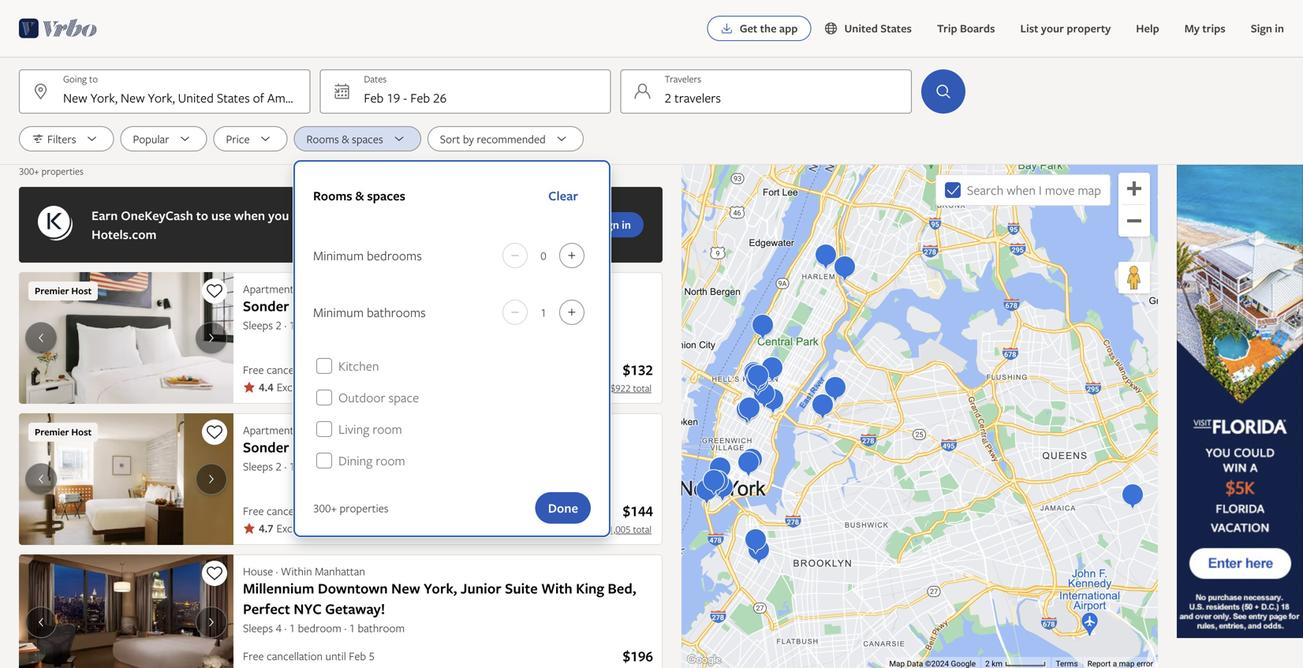 Task type: vqa. For each thing, say whether or not it's contained in the screenshot.
Room image associated with Sonder Henri on 24 | Superior King Room
yes



Task type: locate. For each thing, give the bounding box(es) containing it.
2 cancellation from the top
[[267, 504, 323, 519]]

united inside button
[[845, 21, 878, 36]]

1 xsmall image from the top
[[243, 381, 256, 394]]

york, up filters button on the top left of page
[[90, 89, 118, 107]]

1 minimum from the top
[[313, 247, 364, 264]]

book
[[292, 207, 321, 224]]

bathrooms
[[367, 304, 426, 321]]

2 total from the top
[[633, 523, 652, 536]]

bathroom up the 5 on the left bottom of page
[[358, 621, 405, 636]]

total for $144
[[633, 523, 652, 536]]

1 until from the top
[[326, 362, 346, 377]]

1 horizontal spatial sign in
[[1252, 21, 1285, 36]]

0 horizontal spatial in
[[622, 217, 631, 232]]

new york, new york, united states of america
[[63, 89, 312, 107]]

in for sign in dropdown button on the top of page
[[1276, 21, 1285, 36]]

0 vertical spatial sign in
[[1252, 21, 1285, 36]]

show previous image for millennium downtown new york, junior suite with king bed, perfect nyc getaway! image
[[32, 616, 51, 629]]

room image for sonder the industrialist | queen room
[[19, 272, 234, 404]]

manhattan
[[336, 423, 386, 438], [315, 564, 365, 579]]

2 vertical spatial until
[[326, 649, 346, 664]]

premier up show previous image for sonder henri on 24 | superior king room
[[35, 426, 69, 439]]

1 vertical spatial sign in
[[598, 217, 631, 232]]

premier
[[35, 285, 69, 298], [35, 426, 69, 439]]

0 vertical spatial 2
[[665, 89, 672, 107]]

0 vertical spatial on
[[432, 207, 446, 224]]

room down outdoor space
[[373, 421, 402, 438]]

1 cancellation from the top
[[267, 362, 323, 377]]

the
[[761, 21, 777, 36]]

on inside earn onekeycash to use when you book your next getaway on vrbo, expedia, and hotels.com
[[432, 207, 446, 224]]

0 vertical spatial minimum
[[313, 247, 364, 264]]

1 vertical spatial xsmall image
[[243, 522, 256, 535]]

sort by recommended button
[[428, 126, 584, 152]]

york, left junior
[[424, 579, 457, 598]]

states
[[881, 21, 912, 36], [217, 89, 250, 107]]

decrease bedrooms image
[[506, 249, 525, 262]]

list your property link
[[1008, 13, 1124, 44]]

bathroom down henri
[[298, 459, 345, 474]]

2 minimum from the top
[[313, 304, 364, 321]]

minimum down (3.3
[[313, 304, 364, 321]]

sonder left henri
[[243, 438, 289, 457]]

$922 total button
[[609, 382, 654, 395]]

apartment down 4.4
[[243, 423, 294, 438]]

1 inside apartment · 2.1 mi (3.3 km) to brooklyn center sonder the industrialist | queen room sleeps 2 · 1 bathroom
[[289, 318, 295, 333]]

1 horizontal spatial states
[[881, 21, 912, 36]]

sign inside sign in dropdown button
[[1252, 21, 1273, 36]]

0 vertical spatial free cancellation until feb 16
[[243, 362, 381, 377]]

0 vertical spatial host
[[71, 285, 92, 298]]

| right 24
[[370, 438, 374, 457]]

0 vertical spatial states
[[881, 21, 912, 36]]

1 vertical spatial in
[[622, 217, 631, 232]]

in
[[1276, 21, 1285, 36], [622, 217, 631, 232]]

1 vertical spatial on
[[332, 438, 348, 457]]

0 horizontal spatial 300+ properties
[[19, 165, 84, 178]]

0 horizontal spatial sign in
[[598, 217, 631, 232]]

get the app
[[740, 21, 798, 36]]

sleeps inside house · within manhattan millennium downtown new york, junior suite with king bed, perfect nyc getaway! sleeps 4 · 1 bedroom · 1 bathroom
[[243, 621, 273, 636]]

1 horizontal spatial in
[[1276, 21, 1285, 36]]

show next image for sonder henri on 24 | superior king room image
[[202, 473, 221, 486]]

increase bedrooms image
[[563, 249, 582, 262]]

popular
[[133, 131, 169, 146]]

0 horizontal spatial king
[[437, 438, 465, 457]]

sign right trips on the top
[[1252, 21, 1273, 36]]

new right downtown
[[391, 579, 420, 598]]

300+ up 4.7 exceptional (8 reviews)
[[313, 501, 337, 516]]

0 vertical spatial bathroom
[[298, 318, 345, 333]]

total inside the $132 $922 total
[[633, 382, 652, 395]]

xsmall image left 4.4
[[243, 381, 256, 394]]

minimum for minimum bedrooms
[[313, 247, 364, 264]]

my trips link
[[1173, 13, 1239, 44]]

by
[[463, 131, 474, 146]]

room right 24
[[376, 452, 405, 470]]

2 vertical spatial bathroom
[[358, 621, 405, 636]]

sonder inside apartment · within manhattan sonder henri on 24 | superior king room sleeps 2 · 1 bathroom
[[243, 438, 289, 457]]

free cancellation until feb 16 up 4.4 excellent (9 reviews)
[[243, 362, 381, 377]]

until up (9
[[326, 362, 346, 377]]

free down perfect
[[243, 649, 264, 664]]

map region
[[682, 165, 1159, 669]]

1 vertical spatial sign
[[598, 217, 620, 232]]

300+
[[19, 165, 39, 178], [313, 501, 337, 516]]

free cancellation until feb 16 for (3.3
[[243, 362, 381, 377]]

1 vertical spatial &
[[356, 187, 364, 204]]

0 vertical spatial in
[[1276, 21, 1285, 36]]

properties up (8
[[340, 501, 389, 516]]

reviews) inside 4.7 exceptional (8 reviews)
[[347, 521, 386, 536]]

premier host
[[35, 285, 92, 298], [35, 426, 92, 439]]

16 up outdoor space
[[369, 362, 381, 377]]

2 vertical spatial sleeps
[[243, 621, 273, 636]]

2 xsmall image from the top
[[243, 522, 256, 535]]

within inside apartment · within manhattan sonder henri on 24 | superior king room sleeps 2 · 1 bathroom
[[302, 423, 333, 438]]

apartment for sonder henri on 24 | superior king room
[[243, 423, 294, 438]]

1 vertical spatial premier
[[35, 426, 69, 439]]

16 down dining room
[[369, 504, 381, 519]]

map
[[1078, 182, 1102, 199]]

sign in inside sign in dropdown button
[[1252, 21, 1285, 36]]

0 vertical spatial room image
[[19, 272, 234, 404]]

excellent
[[277, 380, 319, 395]]

1 vertical spatial properties
[[340, 501, 389, 516]]

room for dining room
[[376, 452, 405, 470]]

show next image for millennium downtown new york, junior suite with king bed, perfect nyc getaway! image
[[202, 616, 221, 629]]

2 free cancellation until feb 16 from the top
[[243, 504, 381, 519]]

1 vertical spatial when
[[234, 207, 265, 224]]

300+ properties
[[19, 165, 84, 178], [313, 501, 389, 516]]

1 vertical spatial until
[[326, 504, 346, 519]]

1 16 from the top
[[369, 362, 381, 377]]

&
[[342, 131, 349, 146], [356, 187, 364, 204]]

premier host up show previous image for sonder henri on 24 | superior king room
[[35, 426, 92, 439]]

to left 'use'
[[196, 207, 208, 224]]

2 host from the top
[[71, 426, 92, 439]]

sleeps
[[243, 318, 273, 333], [243, 459, 273, 474], [243, 621, 273, 636]]

mi
[[318, 281, 330, 296]]

1 horizontal spatial 300+ properties
[[313, 501, 389, 516]]

sleeps inside apartment · within manhattan sonder henri on 24 | superior king room sleeps 2 · 1 bathroom
[[243, 459, 273, 474]]

states left of
[[217, 89, 250, 107]]

rooms & spaces up next
[[313, 187, 406, 204]]

search
[[968, 182, 1004, 199]]

sign in right trips on the top
[[1252, 21, 1285, 36]]

1 room image from the top
[[19, 272, 234, 404]]

& inside button
[[342, 131, 349, 146]]

1 vertical spatial spaces
[[367, 187, 406, 204]]

rooms
[[307, 131, 339, 146], [313, 187, 353, 204]]

premier up show previous image for sonder the industrialist | queen room at the left
[[35, 285, 69, 298]]

apartment inside apartment · 2.1 mi (3.3 km) to brooklyn center sonder the industrialist | queen room sleeps 2 · 1 bathroom
[[243, 281, 294, 296]]

apartment
[[243, 281, 294, 296], [243, 423, 294, 438]]

york, up popular button
[[148, 89, 175, 107]]

300+ properties down "filters" in the left top of the page
[[19, 165, 84, 178]]

1 down henri
[[289, 459, 295, 474]]

bathroom down the the in the top of the page
[[298, 318, 345, 333]]

on left 24
[[332, 438, 348, 457]]

free cancellation until feb 5
[[243, 649, 375, 664]]

properties down "filters" in the left top of the page
[[42, 165, 84, 178]]

0 vertical spatial spaces
[[352, 131, 383, 146]]

0 vertical spatial 300+
[[19, 165, 39, 178]]

2
[[665, 89, 672, 107], [276, 318, 282, 333], [276, 459, 282, 474]]

2 up exceptional
[[276, 459, 282, 474]]

· down getaway!
[[344, 621, 347, 636]]

2 vertical spatial cancellation
[[267, 649, 323, 664]]

-
[[404, 89, 408, 107]]

spaces inside button
[[352, 131, 383, 146]]

0 horizontal spatial new
[[63, 89, 87, 107]]

next
[[353, 207, 378, 224]]

total inside the $144 $1,005 total
[[633, 523, 652, 536]]

premier host for sonder henri on 24 | superior king room
[[35, 426, 92, 439]]

sign inside sign in link
[[598, 217, 620, 232]]

new up popular
[[121, 89, 145, 107]]

premier for sonder the industrialist | queen room
[[35, 285, 69, 298]]

manhattan up getaway!
[[315, 564, 365, 579]]

0 horizontal spatial states
[[217, 89, 250, 107]]

0 vertical spatial room
[[373, 421, 402, 438]]

2 room image from the top
[[19, 414, 234, 545]]

total down $132
[[633, 382, 652, 395]]

4.7 exceptional (8 reviews)
[[259, 521, 386, 536]]

1 vertical spatial king
[[576, 579, 605, 598]]

0 horizontal spatial properties
[[42, 165, 84, 178]]

1 vertical spatial |
[[370, 438, 374, 457]]

2 up excellent
[[276, 318, 282, 333]]

2 premier from the top
[[35, 426, 69, 439]]

until down bedroom
[[326, 649, 346, 664]]

300+ properties up (8
[[313, 501, 389, 516]]

perfect
[[243, 599, 290, 619]]

bathroom
[[298, 318, 345, 333], [298, 459, 345, 474], [358, 621, 405, 636]]

apartment · within manhattan sonder henri on 24 | superior king room sleeps 2 · 1 bathroom
[[243, 423, 506, 474]]

house · within manhattan millennium downtown new york, junior suite with king bed, perfect nyc getaway! sleeps 4 · 1 bedroom · 1 bathroom
[[243, 564, 637, 636]]

1 vertical spatial reviews)
[[347, 521, 386, 536]]

room image
[[19, 272, 234, 404], [19, 414, 234, 545]]

room for living room
[[373, 421, 402, 438]]

free cancellation until feb 16 up exceptional
[[243, 504, 381, 519]]

premier for sonder henri on 24 | superior king room
[[35, 426, 69, 439]]

2 16 from the top
[[369, 504, 381, 519]]

0 vertical spatial total
[[633, 382, 652, 395]]

0 horizontal spatial &
[[342, 131, 349, 146]]

your left next
[[324, 207, 350, 224]]

300+ down filters button on the top left of page
[[19, 165, 39, 178]]

4.4 excellent (9 reviews)
[[259, 380, 374, 395]]

host for sonder the industrialist | queen room
[[71, 285, 92, 298]]

2 sleeps from the top
[[243, 459, 273, 474]]

0 vertical spatial apartment
[[243, 281, 294, 296]]

2 until from the top
[[326, 504, 346, 519]]

1 vertical spatial room
[[469, 438, 506, 457]]

within for downtown
[[281, 564, 312, 579]]

sonder left the the in the top of the page
[[243, 296, 289, 316]]

sign for sign in dropdown button on the top of page
[[1252, 21, 1273, 36]]

within inside house · within manhattan millennium downtown new york, junior suite with king bed, perfect nyc getaway! sleeps 4 · 1 bedroom · 1 bathroom
[[281, 564, 312, 579]]

0 vertical spatial premier host
[[35, 285, 92, 298]]

united right app at right
[[845, 21, 878, 36]]

1 horizontal spatial your
[[1042, 21, 1065, 36]]

manhattan inside apartment · within manhattan sonder henri on 24 | superior king room sleeps 2 · 1 bathroom
[[336, 423, 386, 438]]

apartment for sonder the industrialist | queen room
[[243, 281, 294, 296]]

within right "house"
[[281, 564, 312, 579]]

xsmall image for sonder henri on 24 | superior king room
[[243, 522, 256, 535]]

your right list
[[1042, 21, 1065, 36]]

new up filters button on the top left of page
[[63, 89, 87, 107]]

1 horizontal spatial to
[[375, 281, 385, 296]]

cancellation down 4
[[267, 649, 323, 664]]

1 premier from the top
[[35, 285, 69, 298]]

1 down the the in the top of the page
[[289, 318, 295, 333]]

1 horizontal spatial properties
[[340, 501, 389, 516]]

on left vrbo,
[[432, 207, 446, 224]]

1 sleeps from the top
[[243, 318, 273, 333]]

states inside "dropdown button"
[[217, 89, 250, 107]]

manhattan up dining
[[336, 423, 386, 438]]

free up '4.7'
[[243, 504, 264, 519]]

· right 4
[[284, 621, 287, 636]]

16
[[369, 362, 381, 377], [369, 504, 381, 519]]

3 cancellation from the top
[[267, 649, 323, 664]]

2 premier host from the top
[[35, 426, 92, 439]]

rooms up earn onekeycash to use when you book your next getaway on vrbo, expedia, and hotels.com
[[313, 187, 353, 204]]

sign right and
[[598, 217, 620, 232]]

0 vertical spatial when
[[1007, 182, 1036, 199]]

1 vertical spatial premier host
[[35, 426, 92, 439]]

cancellation for sonder
[[267, 504, 323, 519]]

1 total from the top
[[633, 382, 652, 395]]

sign in inside sign in link
[[598, 217, 631, 232]]

my trips
[[1185, 21, 1226, 36]]

0 horizontal spatial your
[[324, 207, 350, 224]]

1 premier host from the top
[[35, 285, 92, 298]]

0 vertical spatial to
[[196, 207, 208, 224]]

1 horizontal spatial king
[[576, 579, 605, 598]]

1 vertical spatial states
[[217, 89, 250, 107]]

apartment inside apartment · within manhattan sonder henri on 24 | superior king room sleeps 2 · 1 bathroom
[[243, 423, 294, 438]]

xsmall image for sonder the industrialist | queen room
[[243, 381, 256, 394]]

sort
[[440, 131, 461, 146]]

unit with king size bed. the exact unit will be assigned upon arrival. views, colors and decoration may vary. image
[[19, 555, 234, 669]]

in inside dropdown button
[[1276, 21, 1285, 36]]

free up 4.4
[[243, 362, 264, 377]]

rooms down america
[[307, 131, 339, 146]]

1 vertical spatial cancellation
[[267, 504, 323, 519]]

0 vertical spatial sign
[[1252, 21, 1273, 36]]

app
[[780, 21, 798, 36]]

· down excellent
[[297, 423, 299, 438]]

sign in for sign in dropdown button on the top of page
[[1252, 21, 1285, 36]]

1 vertical spatial manhattan
[[315, 564, 365, 579]]

premier host up show previous image for sonder the industrialist | queen room at the left
[[35, 285, 92, 298]]

until for henri
[[326, 504, 346, 519]]

2 vertical spatial free
[[243, 649, 264, 664]]

cancellation for (3.3
[[267, 362, 323, 377]]

sleeps right show next image for sonder the industrialist | queen room
[[243, 318, 273, 333]]

0 vertical spatial 16
[[369, 362, 381, 377]]

0 vertical spatial premier
[[35, 285, 69, 298]]

spaces down feb 19 - feb 26
[[352, 131, 383, 146]]

3 until from the top
[[326, 649, 346, 664]]

reviews) right (8
[[347, 521, 386, 536]]

room
[[373, 421, 402, 438], [376, 452, 405, 470]]

total down "$144"
[[633, 523, 652, 536]]

reviews) for to
[[335, 380, 374, 395]]

1 vertical spatial minimum
[[313, 304, 364, 321]]

| left 'queen'
[[401, 296, 405, 316]]

1 horizontal spatial when
[[1007, 182, 1036, 199]]

reviews) inside 4.4 excellent (9 reviews)
[[335, 380, 374, 395]]

1 vertical spatial free cancellation until feb 16
[[243, 504, 381, 519]]

3 free from the top
[[243, 649, 264, 664]]

states left trip on the right of the page
[[881, 21, 912, 36]]

1 sonder from the top
[[243, 296, 289, 316]]

3 sleeps from the top
[[243, 621, 273, 636]]

manhattan inside house · within manhattan millennium downtown new york, junior suite with king bed, perfect nyc getaway! sleeps 4 · 1 bedroom · 1 bathroom
[[315, 564, 365, 579]]

2 apartment from the top
[[243, 423, 294, 438]]

when inside earn onekeycash to use when you book your next getaway on vrbo, expedia, and hotels.com
[[234, 207, 265, 224]]

1 horizontal spatial 300+
[[313, 501, 337, 516]]

expedia,
[[483, 207, 531, 224]]

cancellation up excellent
[[267, 362, 323, 377]]

0 vertical spatial king
[[437, 438, 465, 457]]

when right 'use'
[[234, 207, 265, 224]]

to right km) at the top of the page
[[375, 281, 385, 296]]

xsmall image
[[243, 381, 256, 394], [243, 522, 256, 535]]

1 vertical spatial sleeps
[[243, 459, 273, 474]]

0 horizontal spatial when
[[234, 207, 265, 224]]

download the app button image
[[721, 22, 734, 35]]

2 vertical spatial 2
[[276, 459, 282, 474]]

filters
[[47, 131, 76, 146]]

0 vertical spatial room
[[454, 296, 491, 316]]

minimum up (3.3
[[313, 247, 364, 264]]

0 vertical spatial properties
[[42, 165, 84, 178]]

nyc
[[294, 599, 322, 619]]

0 horizontal spatial sign
[[598, 217, 620, 232]]

1 free from the top
[[243, 362, 264, 377]]

1 vertical spatial sonder
[[243, 438, 289, 457]]

rooms & spaces down america
[[307, 131, 383, 146]]

0 vertical spatial reviews)
[[335, 380, 374, 395]]

$144 $1,005 total
[[604, 502, 654, 536]]

1 vertical spatial apartment
[[243, 423, 294, 438]]

google image
[[686, 653, 723, 669]]

until
[[326, 362, 346, 377], [326, 504, 346, 519], [326, 649, 346, 664]]

0 vertical spatial |
[[401, 296, 405, 316]]

travelers
[[675, 89, 721, 107]]

when left i
[[1007, 182, 1036, 199]]

1 horizontal spatial on
[[432, 207, 446, 224]]

sign in right and
[[598, 217, 631, 232]]

sleeps left 4
[[243, 621, 273, 636]]

feb
[[364, 89, 384, 107], [411, 89, 430, 107], [349, 362, 366, 377], [349, 504, 366, 519], [349, 649, 366, 664]]

0 vertical spatial rooms
[[307, 131, 339, 146]]

room inside apartment · within manhattan sonder henri on 24 | superior king room sleeps 2 · 1 bathroom
[[469, 438, 506, 457]]

1 vertical spatial host
[[71, 426, 92, 439]]

getaway
[[381, 207, 429, 224]]

1 vertical spatial 16
[[369, 504, 381, 519]]

earn onekeycash to use when you book your next getaway on vrbo, expedia, and hotels.com
[[92, 207, 556, 243]]

property
[[1067, 21, 1112, 36]]

2 inside dropdown button
[[665, 89, 672, 107]]

xsmall image left '4.7'
[[243, 522, 256, 535]]

king left bed,
[[576, 579, 605, 598]]

1 horizontal spatial york,
[[148, 89, 175, 107]]

king right 'superior' at the left bottom
[[437, 438, 465, 457]]

0 vertical spatial 300+ properties
[[19, 165, 84, 178]]

king inside apartment · within manhattan sonder henri on 24 | superior king room sleeps 2 · 1 bathroom
[[437, 438, 465, 457]]

2 left travelers
[[665, 89, 672, 107]]

0 horizontal spatial 300+
[[19, 165, 39, 178]]

| inside apartment · within manhattan sonder henri on 24 | superior king room sleeps 2 · 1 bathroom
[[370, 438, 374, 457]]

united inside "dropdown button"
[[178, 89, 214, 107]]

0 horizontal spatial united
[[178, 89, 214, 107]]

manhattan for henri
[[336, 423, 386, 438]]

reviews) down the kitchen
[[335, 380, 374, 395]]

sleeps right show next image for sonder henri on 24 | superior king room
[[243, 459, 273, 474]]

sonder
[[243, 296, 289, 316], [243, 438, 289, 457]]

4.7
[[259, 521, 274, 536]]

0 vertical spatial &
[[342, 131, 349, 146]]

within left the living
[[302, 423, 333, 438]]

rooms inside button
[[307, 131, 339, 146]]

use
[[211, 207, 231, 224]]

$132 $922 total
[[611, 360, 654, 395]]

price button
[[213, 126, 288, 152]]

spaces up getaway
[[367, 187, 406, 204]]

1 host from the top
[[71, 285, 92, 298]]

2 sonder from the top
[[243, 438, 289, 457]]

bed,
[[608, 579, 637, 598]]

1 free cancellation until feb 16 from the top
[[243, 362, 381, 377]]

1 right 4
[[289, 621, 295, 636]]

1 horizontal spatial sign
[[1252, 21, 1273, 36]]

0 vertical spatial free
[[243, 362, 264, 377]]

16 for 24
[[369, 504, 381, 519]]

0 vertical spatial sleeps
[[243, 318, 273, 333]]

to
[[196, 207, 208, 224], [375, 281, 385, 296]]

minimum bathrooms
[[313, 304, 426, 321]]

0 horizontal spatial |
[[370, 438, 374, 457]]

cancellation up exceptional
[[267, 504, 323, 519]]

0 vertical spatial until
[[326, 362, 346, 377]]

1 inside apartment · within manhattan sonder henri on 24 | superior king room sleeps 2 · 1 bathroom
[[289, 459, 295, 474]]

until up (8
[[326, 504, 346, 519]]

1 apartment from the top
[[243, 281, 294, 296]]

on inside apartment · within manhattan sonder henri on 24 | superior king room sleeps 2 · 1 bathroom
[[332, 438, 348, 457]]

2 free from the top
[[243, 504, 264, 519]]

0 vertical spatial xsmall image
[[243, 381, 256, 394]]

1 vertical spatial bathroom
[[298, 459, 345, 474]]

sign
[[1252, 21, 1273, 36], [598, 217, 620, 232]]

sign in for sign in link
[[598, 217, 631, 232]]

york,
[[90, 89, 118, 107], [148, 89, 175, 107], [424, 579, 457, 598]]

minimum bedrooms
[[313, 247, 422, 264]]

sign in link
[[585, 212, 644, 238]]

united up popular button
[[178, 89, 214, 107]]

apartment left "2.1"
[[243, 281, 294, 296]]

1 horizontal spatial united
[[845, 21, 878, 36]]

room
[[454, 296, 491, 316], [469, 438, 506, 457]]

0 vertical spatial rooms & spaces
[[307, 131, 383, 146]]



Task type: describe. For each thing, give the bounding box(es) containing it.
the
[[293, 296, 317, 316]]

your inside earn onekeycash to use when you book your next getaway on vrbo, expedia, and hotels.com
[[324, 207, 350, 224]]

1 vertical spatial 300+ properties
[[313, 501, 389, 516]]

list your property
[[1021, 21, 1112, 36]]

york, inside house · within manhattan millennium downtown new york, junior suite with king bed, perfect nyc getaway! sleeps 4 · 1 bedroom · 1 bathroom
[[424, 579, 457, 598]]

superior
[[378, 438, 433, 457]]

sign in button
[[1239, 13, 1298, 44]]

brooklyn
[[388, 281, 430, 296]]

show previous image for sonder henri on 24 | superior king room image
[[32, 473, 51, 486]]

26
[[433, 89, 447, 107]]

suite
[[505, 579, 538, 598]]

2 inside apartment · within manhattan sonder henri on 24 | superior king room sleeps 2 · 1 bathroom
[[276, 459, 282, 474]]

king inside house · within manhattan millennium downtown new york, junior suite with king bed, perfect nyc getaway! sleeps 4 · 1 bedroom · 1 bathroom
[[576, 579, 605, 598]]

dining
[[339, 452, 373, 470]]

apartment · 2.1 mi (3.3 km) to brooklyn center sonder the industrialist | queen room sleeps 2 · 1 bathroom
[[243, 281, 491, 333]]

1 horizontal spatial new
[[121, 89, 145, 107]]

$1,005 total button
[[602, 523, 654, 536]]

getaway!
[[325, 599, 385, 619]]

feb up outdoor
[[349, 362, 366, 377]]

(9
[[322, 380, 332, 395]]

total for $132
[[633, 382, 652, 395]]

Save Millennium Downtown New York, Junior Suite With King Bed, Perfect NYC Getaway! to a trip checkbox
[[202, 561, 227, 586]]

millennium
[[243, 579, 315, 598]]

5
[[369, 649, 375, 664]]

price
[[226, 131, 250, 146]]

outdoor space
[[339, 389, 419, 406]]

· right "house"
[[276, 564, 278, 579]]

done button
[[536, 493, 591, 524]]

onekeycash
[[121, 207, 193, 224]]

henri
[[293, 438, 329, 457]]

sleeps inside apartment · 2.1 mi (3.3 km) to brooklyn center sonder the industrialist | queen room sleeps 2 · 1 bathroom
[[243, 318, 273, 333]]

minimum for minimum bathrooms
[[313, 304, 364, 321]]

downtown
[[318, 579, 388, 598]]

· up excellent
[[284, 318, 287, 333]]

in for sign in link
[[622, 217, 631, 232]]

popular button
[[120, 126, 207, 152]]

increase bathrooms image
[[563, 306, 582, 319]]

show next image for sonder the industrialist | queen room image
[[202, 332, 221, 345]]

vrbo logo image
[[19, 16, 97, 41]]

help link
[[1124, 13, 1173, 44]]

to inside earn onekeycash to use when you book your next getaway on vrbo, expedia, and hotels.com
[[196, 207, 208, 224]]

states inside button
[[881, 21, 912, 36]]

trip boards link
[[925, 13, 1008, 44]]

feb 19 - feb 26
[[364, 89, 447, 107]]

exceptional
[[277, 521, 331, 536]]

house
[[243, 564, 273, 579]]

queen
[[408, 296, 450, 316]]

2 inside apartment · 2.1 mi (3.3 km) to brooklyn center sonder the industrialist | queen room sleeps 2 · 1 bathroom
[[276, 318, 282, 333]]

(8
[[334, 521, 344, 536]]

bathroom inside apartment · 2.1 mi (3.3 km) to brooklyn center sonder the industrialist | queen room sleeps 2 · 1 bathroom
[[298, 318, 345, 333]]

list
[[1021, 21, 1039, 36]]

feb 19 - feb 26 button
[[320, 69, 611, 114]]

decrease bathrooms image
[[506, 306, 525, 319]]

1 down getaway!
[[349, 621, 355, 636]]

living room
[[339, 421, 402, 438]]

feb up 4.7 exceptional (8 reviews)
[[349, 504, 366, 519]]

to inside apartment · 2.1 mi (3.3 km) to brooklyn center sonder the industrialist | queen room sleeps 2 · 1 bathroom
[[375, 281, 385, 296]]

dining room
[[339, 452, 405, 470]]

industrialist
[[321, 296, 397, 316]]

new inside house · within manhattan millennium downtown new york, junior suite with king bed, perfect nyc getaway! sleeps 4 · 1 bedroom · 1 bathroom
[[391, 579, 420, 598]]

kitchen
[[339, 358, 379, 375]]

Save Sonder Henri on 24 | Superior King Room to a trip checkbox
[[202, 420, 227, 445]]

(3.3
[[333, 281, 351, 296]]

living
[[339, 421, 370, 438]]

hotels.com
[[92, 226, 157, 243]]

sign for sign in link
[[598, 217, 620, 232]]

· up exceptional
[[284, 459, 287, 474]]

free cancellation until feb 16 for sonder
[[243, 504, 381, 519]]

show previous image for sonder the industrialist | queen room image
[[32, 332, 51, 345]]

bathroom inside house · within manhattan millennium downtown new york, junior suite with king bed, perfect nyc getaway! sleeps 4 · 1 bedroom · 1 bathroom
[[358, 621, 405, 636]]

trip boards
[[938, 21, 996, 36]]

4.4
[[259, 380, 274, 395]]

bedrooms
[[367, 247, 422, 264]]

move
[[1046, 182, 1075, 199]]

free for sonder henri on 24 | superior king room
[[243, 504, 264, 519]]

trip
[[938, 21, 958, 36]]

2 travelers
[[665, 89, 721, 107]]

premier host for sonder the industrialist | queen room
[[35, 285, 92, 298]]

room inside apartment · 2.1 mi (3.3 km) to brooklyn center sonder the industrialist | queen room sleeps 2 · 1 bathroom
[[454, 296, 491, 316]]

feb left the 5 on the left bottom of page
[[349, 649, 366, 664]]

small image
[[824, 21, 845, 36]]

24
[[352, 438, 367, 457]]

my
[[1185, 21, 1200, 36]]

$132
[[623, 360, 654, 380]]

0 horizontal spatial york,
[[90, 89, 118, 107]]

| inside apartment · 2.1 mi (3.3 km) to brooklyn center sonder the industrialist | queen room sleeps 2 · 1 bathroom
[[401, 296, 405, 316]]

0 vertical spatial your
[[1042, 21, 1065, 36]]

room image for sonder henri on 24 | superior king room
[[19, 414, 234, 545]]

1 vertical spatial 300+
[[313, 501, 337, 516]]

16 for brooklyn
[[369, 362, 381, 377]]

of
[[253, 89, 264, 107]]

recommended
[[477, 131, 546, 146]]

rooms & spaces inside rooms & spaces button
[[307, 131, 383, 146]]

1 vertical spatial rooms
[[313, 187, 353, 204]]

earn
[[92, 207, 118, 224]]

within for henri
[[302, 423, 333, 438]]

search when i move map
[[968, 182, 1102, 199]]

2.1
[[302, 281, 316, 296]]

get
[[740, 21, 758, 36]]

feb right -
[[411, 89, 430, 107]]

until for km)
[[326, 362, 346, 377]]

i
[[1039, 182, 1043, 199]]

reviews) for on
[[347, 521, 386, 536]]

and
[[534, 207, 556, 224]]

done
[[548, 500, 579, 517]]

· left "2.1"
[[297, 281, 299, 296]]

outdoor
[[339, 389, 386, 406]]

manhattan for downtown
[[315, 564, 365, 579]]

free for sonder the industrialist | queen room
[[243, 362, 264, 377]]

space
[[389, 389, 419, 406]]

bathroom inside apartment · within manhattan sonder henri on 24 | superior king room sleeps 2 · 1 bathroom
[[298, 459, 345, 474]]

2 travelers button
[[621, 69, 912, 114]]

help
[[1137, 21, 1160, 36]]

19
[[387, 89, 400, 107]]

united states button
[[812, 13, 925, 44]]

junior
[[461, 579, 502, 598]]

united states
[[845, 21, 912, 36]]

$922
[[611, 382, 631, 395]]

you
[[268, 207, 289, 224]]

1 vertical spatial rooms & spaces
[[313, 187, 406, 204]]

$196
[[623, 647, 654, 666]]

bedroom
[[298, 621, 342, 636]]

sort by recommended
[[440, 131, 546, 146]]

4
[[276, 621, 282, 636]]

get the app link
[[708, 16, 812, 41]]

sonder inside apartment · 2.1 mi (3.3 km) to brooklyn center sonder the industrialist | queen room sleeps 2 · 1 bathroom
[[243, 296, 289, 316]]

trips
[[1203, 21, 1226, 36]]

america
[[267, 89, 312, 107]]

feb left 19
[[364, 89, 384, 107]]

Save Sonder The Industrialist | Queen Room to a trip checkbox
[[202, 279, 227, 304]]

host for sonder henri on 24 | superior king room
[[71, 426, 92, 439]]

filters button
[[19, 126, 114, 152]]

km)
[[354, 281, 372, 296]]

$1,005
[[604, 523, 631, 536]]

1 horizontal spatial &
[[356, 187, 364, 204]]

search image
[[935, 82, 953, 101]]



